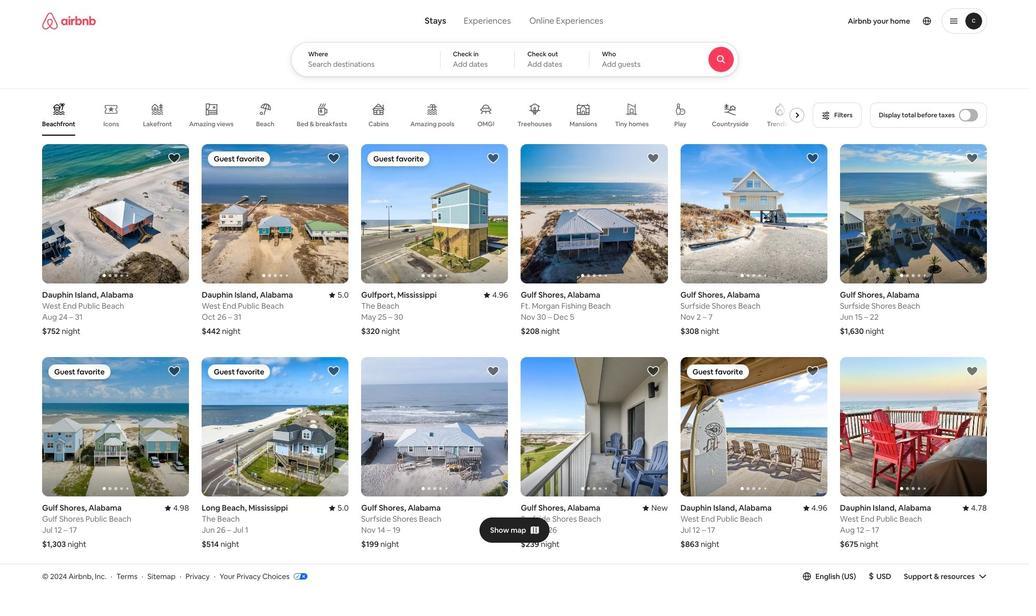 Task type: vqa. For each thing, say whether or not it's contained in the screenshot.
Add to wishlist: Dauphin Island, Alabama image to the bottom
yes



Task type: describe. For each thing, give the bounding box(es) containing it.
1 horizontal spatial add to wishlist: dauphin island, alabama image
[[807, 366, 820, 378]]

what can we help you find? tab list
[[417, 9, 520, 33]]

0 vertical spatial add to wishlist: dauphin island, alabama image
[[328, 152, 340, 165]]

profile element
[[620, 0, 988, 42]]

1 add to wishlist: gulf shores, alabama image from the left
[[168, 366, 181, 378]]



Task type: locate. For each thing, give the bounding box(es) containing it.
add to wishlist: gulf shores, alabama image
[[647, 152, 660, 165], [807, 152, 820, 165], [967, 152, 979, 165], [488, 366, 500, 378], [168, 579, 181, 590], [807, 579, 820, 590]]

2 horizontal spatial add to wishlist: dauphin island, alabama image
[[967, 366, 979, 378]]

0 horizontal spatial add to wishlist: dauphin island, alabama image
[[328, 152, 340, 165]]

group
[[42, 95, 809, 136], [42, 144, 189, 284], [202, 144, 349, 284], [362, 144, 509, 284], [521, 144, 668, 284], [681, 144, 828, 284], [841, 144, 988, 284], [42, 358, 189, 497], [202, 358, 349, 497], [362, 358, 509, 497], [521, 358, 668, 497], [681, 358, 828, 497], [841, 358, 988, 497], [42, 571, 189, 590], [202, 571, 349, 590], [362, 571, 509, 590], [362, 571, 509, 590], [521, 571, 668, 590], [521, 571, 668, 590], [681, 571, 828, 590], [841, 571, 988, 590]]

1 horizontal spatial add to wishlist: dauphin island, alabama image
[[967, 579, 979, 590]]

1 vertical spatial add to wishlist: dauphin island, alabama image
[[967, 579, 979, 590]]

None search field
[[291, 0, 768, 77]]

0 horizontal spatial add to wishlist: gulf shores, alabama image
[[168, 366, 181, 378]]

2 add to wishlist: gulf shores, alabama image from the left
[[647, 366, 660, 378]]

Search destinations search field
[[308, 60, 423, 69]]

add to wishlist: gulfport, mississippi image
[[488, 152, 500, 165]]

add to wishlist: dauphin island, alabama image
[[328, 152, 340, 165], [967, 579, 979, 590]]

add to wishlist: dauphin island, alabama image
[[168, 152, 181, 165], [807, 366, 820, 378], [967, 366, 979, 378]]

add to wishlist: gulf shores, alabama image
[[168, 366, 181, 378], [647, 366, 660, 378]]

add to wishlist: long beach, mississippi image
[[328, 366, 340, 378]]

1 horizontal spatial add to wishlist: gulf shores, alabama image
[[647, 366, 660, 378]]

0 horizontal spatial add to wishlist: dauphin island, alabama image
[[168, 152, 181, 165]]



